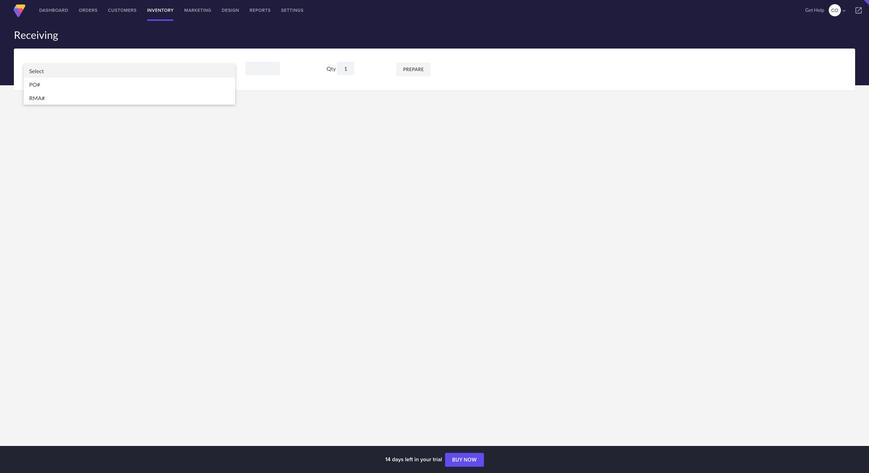 Task type: locate. For each thing, give the bounding box(es) containing it.
Qty text field
[[337, 62, 355, 75]]

design
[[222, 7, 239, 14]]


[[225, 66, 232, 73]]

left
[[405, 456, 413, 464]]

select
[[29, 68, 44, 74]]

trial
[[433, 456, 442, 464]]

buy
[[452, 457, 463, 463]]

None text field
[[245, 62, 280, 75]]

co 
[[832, 7, 848, 14]]

help
[[814, 7, 825, 13]]


[[841, 8, 848, 14]]

inventory
[[147, 7, 174, 14]]

dashboard
[[39, 7, 68, 14]]

buy now
[[452, 457, 477, 463]]

in
[[415, 456, 419, 464]]

14 days left in your trial
[[385, 456, 444, 464]]



Task type: describe. For each thing, give the bounding box(es) containing it.
reports
[[250, 7, 271, 14]]

po#
[[29, 81, 40, 88]]

get
[[806, 7, 814, 13]]

prepare
[[403, 67, 424, 72]]


[[855, 6, 863, 15]]

settings
[[281, 7, 304, 14]]

co
[[832, 7, 839, 13]]

your
[[420, 456, 432, 464]]

 link
[[849, 0, 869, 21]]

dashboard link
[[34, 0, 74, 21]]

14
[[385, 456, 391, 464]]

qty
[[327, 65, 336, 72]]

days
[[392, 456, 404, 464]]

customers
[[108, 7, 137, 14]]

rma#
[[29, 95, 45, 101]]

marketing
[[184, 7, 211, 14]]

now
[[464, 457, 477, 463]]

orders
[[79, 7, 98, 14]]

prepare link
[[396, 62, 431, 76]]

buy now link
[[445, 453, 484, 467]]

receiving
[[14, 28, 58, 41]]

get help
[[806, 7, 825, 13]]



Task type: vqa. For each thing, say whether or not it's contained in the screenshot.
Design
yes



